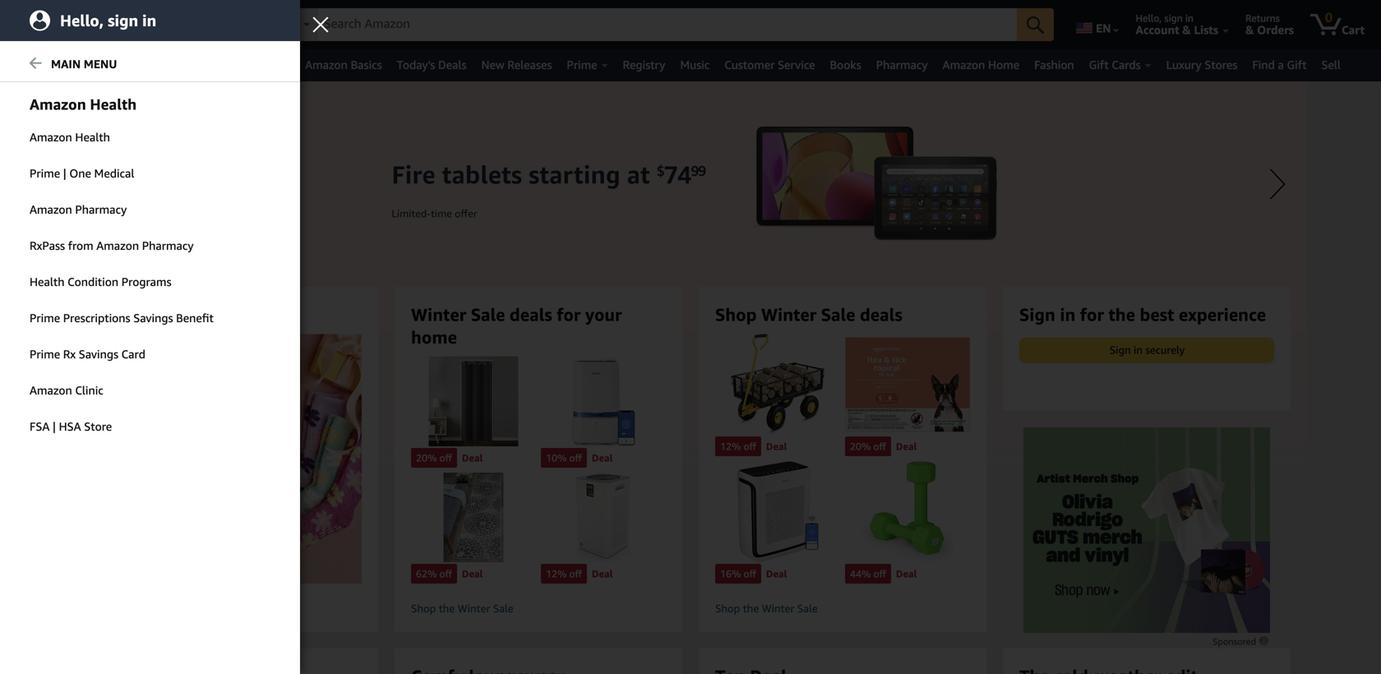Task type: vqa. For each thing, say whether or not it's contained in the screenshot.
the Health Condition Programs link
yes



Task type: describe. For each thing, give the bounding box(es) containing it.
health condition programs link
[[0, 265, 300, 299]]

20% for joydeco door curtain closet door, closet curtain for open closet, closet curtains for bedroom closet door, door curtains for doorways privacy bedroom(40wx78l) image on the left of the page
[[416, 452, 437, 464]]

prime prescriptions savings benefit
[[30, 311, 214, 325]]

rxpass
[[30, 239, 65, 252]]

1 gift from the left
[[1089, 58, 1109, 72]]

off for cap barbell neoprene dumbbell weights, 8 lb pair, shamrock image at right
[[874, 568, 886, 580]]

en link
[[1067, 4, 1127, 45]]

amazon inside rxpass from amazon pharmacy link
[[96, 239, 139, 252]]

navigation navigation
[[0, 0, 1381, 81]]

account & lists
[[1136, 23, 1219, 37]]

books link
[[823, 53, 869, 76]]

home
[[988, 58, 1020, 72]]

registry
[[623, 58, 665, 72]]

levoit air purifiers for home large room up to 1900 ft² in 1 hr with washable filters, air quality monitor, smart wifi, hepa filter captures allergies, pet hair, smoke, pollen in bedroom, vital 200s image
[[715, 461, 840, 562]]

shop down 62%
[[411, 602, 436, 615]]

20% off for joydeco door curtain closet door, closet curtain for open closet, closet curtains for bedroom closet door, door curtains for doorways privacy bedroom(40wx78l) image on the left of the page
[[416, 452, 452, 464]]

customer service link
[[717, 53, 823, 76]]

prime for prime | one medical
[[30, 166, 60, 180]]

amazon pharmacy
[[30, 203, 127, 216]]

1 deals from the left
[[252, 304, 294, 325]]

amazon image
[[15, 15, 95, 39]]

Search Amazon text field
[[317, 9, 1017, 40]]

shop the winter sale for shop winter sale deals
[[715, 602, 818, 615]]

rxpass from amazon pharmacy
[[30, 239, 194, 252]]

prime rx savings card link
[[0, 337, 300, 372]]

& for returns
[[1246, 23, 1254, 37]]

amazon basics
[[305, 58, 382, 72]]

off for amazon basics flea and tick topical treatment for small dogs (5 -22 pounds), 6 count (previously solimo) image
[[874, 441, 886, 452]]

1 shop winter sale deals from the left
[[107, 304, 294, 325]]

fashion
[[1034, 58, 1074, 72]]

12% off for vevor steel garden cart, heavy duty 900 lbs capacity, with removable mesh sides to convert into flatbed, utility metal wagon with 180° rotating handle and 10 in tires, perfect for farm, yard image
[[720, 441, 756, 452]]

shop the winter sale for winter sale deals for your home
[[411, 602, 514, 615]]

amazon for amazon health
[[30, 130, 72, 144]]

savings for benefit
[[133, 311, 173, 325]]

cards
[[1112, 58, 1141, 72]]

for inside winter sale deals for your home
[[557, 304, 581, 325]]

service
[[778, 58, 815, 72]]

0 horizontal spatial pharmacy
[[75, 203, 127, 216]]

main menu link
[[0, 47, 300, 82]]

hsa
[[59, 420, 81, 433]]

16% off
[[720, 568, 756, 580]]

off for levoit air purifiers for home large room up to 1900 ft² in 1 hr with washable filters, air quality monitor, smart wifi, hepa filter captures allergies, pet hair, smoke, pollen in bedroom, vital 200s image
[[744, 568, 756, 580]]

prime | one medical
[[30, 166, 134, 180]]

luxury stores
[[1166, 58, 1238, 72]]

sign in securely
[[1110, 344, 1185, 356]]

main content containing shop winter sale deals
[[0, 81, 1381, 674]]

prime prescriptions savings benefit link
[[0, 301, 300, 335]]

account
[[1136, 23, 1180, 37]]

amazon
[[30, 95, 86, 113]]

fsa | hsa store
[[30, 420, 112, 433]]

best
[[1140, 304, 1174, 325]]

fire tablets starting at $74.99. limited-time offer. image
[[74, 81, 1307, 575]]

deal for kenmore pm3020 air purifiers with h13 true hepa filter, covers up to 1500 sq.foot, 24db silentclean 3-stage hepa filtration system, 5 speeds for home large room, kitchens & bedroom image
[[592, 568, 613, 580]]

20% off for amazon basics flea and tick topical treatment for small dogs (5 -22 pounds), 6 count (previously solimo) image
[[850, 441, 886, 452]]

fsa | hsa store link
[[0, 409, 300, 444]]

sign for sign in securely
[[1110, 344, 1131, 356]]

fashion link
[[1027, 53, 1082, 76]]

rugshop modern floral circles design for living room,bedroom,home office,kitchen non shedding runner rug 2' x 7' 2" gray image
[[411, 473, 536, 562]]

amazon clinic
[[30, 384, 103, 397]]

sell link
[[1314, 53, 1348, 76]]

cap barbell neoprene dumbbell weights, 8 lb pair, shamrock image
[[845, 461, 970, 562]]

gift cards link
[[1082, 53, 1159, 76]]

hello, sign in inside navigation navigation
[[1136, 12, 1194, 24]]

sign for sign in for the best experience
[[1020, 304, 1056, 325]]

amazon basics link
[[298, 53, 389, 76]]

deal for rugshop modern floral circles design for living room,bedroom,home office,kitchen non shedding runner rug 2' x 7' 2" gray image
[[462, 568, 483, 580]]

medical care
[[64, 58, 131, 72]]

fsa
[[30, 420, 50, 433]]

off for rugshop modern floral circles design for living room,bedroom,home office,kitchen non shedding runner rug 2' x 7' 2" gray image
[[439, 568, 452, 580]]

amazon for amazon clinic
[[30, 384, 72, 397]]

off for vevor steel garden cart, heavy duty 900 lbs capacity, with removable mesh sides to convert into flatbed, utility metal wagon with 180° rotating handle and 10 in tires, perfect for farm, yard image
[[744, 441, 756, 452]]

savings for card
[[79, 347, 118, 361]]

luxury stores link
[[1159, 53, 1245, 76]]

returns
[[1246, 12, 1280, 24]]

2 shop winter sale deals from the left
[[715, 304, 903, 325]]

deal for cap barbell neoprene dumbbell weights, 8 lb pair, shamrock image at right
[[896, 568, 917, 580]]

en
[[1096, 21, 1111, 35]]

customer service
[[725, 58, 815, 72]]

amazon health
[[30, 95, 137, 113]]

deal for levoit air purifiers for home large room up to 1900 ft² in 1 hr with washable filters, air quality monitor, smart wifi, hepa filter captures allergies, pet hair, smoke, pollen in bedroom, vital 200s image
[[766, 568, 787, 580]]

12% for vevor steel garden cart, heavy duty 900 lbs capacity, with removable mesh sides to convert into flatbed, utility metal wagon with 180° rotating handle and 10 in tires, perfect for farm, yard image
[[720, 441, 741, 452]]

prescriptions
[[63, 311, 130, 325]]

leave feedback on sponsored ad element
[[1213, 636, 1270, 647]]

1 horizontal spatial health
[[75, 130, 110, 144]]

find a gift link
[[1245, 53, 1314, 76]]

deal for joydeco door curtain closet door, closet curtain for open closet, closet curtains for bedroom closet door, door curtains for doorways privacy bedroom(40wx78l) image on the left of the page
[[462, 452, 483, 464]]

care
[[108, 58, 131, 72]]

one
[[69, 166, 91, 180]]

menu
[[84, 57, 117, 71]]

0
[[1325, 9, 1333, 25]]

prime rx savings card
[[30, 347, 145, 361]]

hello, sign in link
[[0, 0, 300, 41]]

deal for amazon basics flea and tick topical treatment for small dogs (5 -22 pounds), 6 count (previously solimo) image
[[896, 441, 917, 452]]

amazon clinic link
[[0, 373, 300, 408]]

all
[[35, 58, 50, 72]]

health
[[90, 95, 137, 113]]

prime for prime prescriptions savings benefit
[[30, 311, 60, 325]]

cart
[[1342, 23, 1365, 37]]

medical care link
[[57, 53, 149, 76]]

benefit
[[176, 311, 214, 325]]

mahwah
[[186, 12, 223, 24]]

update
[[126, 23, 165, 37]]

delivering
[[126, 12, 171, 24]]

prime for prime rx savings card
[[30, 347, 60, 361]]

a
[[1278, 58, 1284, 72]]

none search field inside navigation navigation
[[275, 8, 1054, 43]]

sponsored link
[[1213, 634, 1270, 650]]

10%
[[546, 452, 567, 464]]



Task type: locate. For each thing, give the bounding box(es) containing it.
1 & from the left
[[1183, 23, 1191, 37]]

1 for from the left
[[557, 304, 581, 325]]

2 horizontal spatial pharmacy
[[876, 58, 928, 72]]

1 vertical spatial 12%
[[546, 568, 567, 580]]

1 shop the winter sale from the left
[[411, 602, 514, 615]]

kenmore pm3020 air purifiers with h13 true hepa filter, covers up to 1500 sq.foot, 24db silentclean 3-stage hepa filtration system, 5 speeds for home large room, kitchens & bedroom image
[[541, 473, 666, 562]]

1 horizontal spatial for
[[1080, 304, 1104, 325]]

lists
[[1194, 23, 1219, 37]]

pharmacy inside navigation navigation
[[876, 58, 928, 72]]

& left orders
[[1246, 23, 1254, 37]]

securely
[[1146, 344, 1185, 356]]

shop up vevor steel garden cart, heavy duty 900 lbs capacity, with removable mesh sides to convert into flatbed, utility metal wagon with 180° rotating handle and 10 in tires, perfect for farm, yard image
[[715, 304, 757, 325]]

amazon left home
[[943, 58, 985, 72]]

0 horizontal spatial &
[[1183, 23, 1191, 37]]

0 vertical spatial 12% off
[[720, 441, 756, 452]]

sign inside navigation navigation
[[1165, 12, 1183, 24]]

pharmacy
[[876, 58, 928, 72], [75, 203, 127, 216], [142, 239, 194, 252]]

0 horizontal spatial shop the winter sale link
[[411, 602, 666, 616]]

0 vertical spatial pharmacy
[[876, 58, 928, 72]]

today's
[[397, 58, 435, 72]]

1 horizontal spatial shop the winter sale link
[[715, 602, 970, 616]]

0 vertical spatial sign
[[1020, 304, 1056, 325]]

shop down programs
[[107, 304, 148, 325]]

None submit
[[1017, 8, 1054, 41]]

home
[[411, 327, 457, 347]]

deal
[[766, 441, 787, 452], [896, 441, 917, 452], [462, 452, 483, 464], [592, 452, 613, 464], [462, 568, 483, 580], [592, 568, 613, 580], [766, 568, 787, 580], [896, 568, 917, 580]]

amazon inside amazon home link
[[943, 58, 985, 72]]

shop the winter sale down 16% off on the bottom
[[715, 602, 818, 615]]

2 for from the left
[[1080, 304, 1104, 325]]

amazon inside amazon clinic link
[[30, 384, 72, 397]]

pharmacy right the books at the right top of page
[[876, 58, 928, 72]]

prime for prime
[[567, 58, 597, 72]]

new releases link
[[474, 53, 559, 76]]

0 horizontal spatial 20% off
[[416, 452, 452, 464]]

| right fsa
[[53, 420, 56, 433]]

20% off down joydeco door curtain closet door, closet curtain for open closet, closet curtains for bedroom closet door, door curtains for doorways privacy bedroom(40wx78l) image on the left of the page
[[416, 452, 452, 464]]

1 vertical spatial savings
[[79, 347, 118, 361]]

& for account
[[1183, 23, 1191, 37]]

2 & from the left
[[1246, 23, 1254, 37]]

1 vertical spatial sign
[[1110, 344, 1131, 356]]

shop winter sale deals image
[[79, 334, 390, 584]]

main
[[51, 57, 81, 71]]

2 shop the winter sale link from the left
[[715, 602, 970, 616]]

1 shop the winter sale link from the left
[[411, 602, 666, 616]]

hello, sign in inside the hello, sign in link
[[60, 11, 156, 30]]

luxury
[[1166, 58, 1202, 72]]

amazon home link
[[935, 53, 1027, 76]]

10% off
[[546, 452, 582, 464]]

| for fsa
[[53, 420, 56, 433]]

gift right a
[[1287, 58, 1307, 72]]

deal right 16% off on the bottom
[[766, 568, 787, 580]]

prime inside navigation navigation
[[567, 58, 597, 72]]

hello,
[[60, 11, 104, 30], [1136, 12, 1162, 24]]

amazon
[[305, 58, 348, 72], [943, 58, 985, 72], [30, 130, 72, 144], [30, 203, 72, 216], [96, 239, 139, 252], [30, 384, 72, 397]]

prime right releases
[[567, 58, 597, 72]]

44% off
[[850, 568, 886, 580]]

0 horizontal spatial deals
[[252, 304, 294, 325]]

0 horizontal spatial the
[[439, 602, 455, 615]]

2 gift from the left
[[1287, 58, 1307, 72]]

off for joydeco door curtain closet door, closet curtain for open closet, closet curtains for bedroom closet door, door curtains for doorways privacy bedroom(40wx78l) image on the left of the page
[[439, 452, 452, 464]]

sell
[[1322, 58, 1341, 72]]

hello, inside navigation navigation
[[1136, 12, 1162, 24]]

off
[[744, 441, 756, 452], [874, 441, 886, 452], [439, 452, 452, 464], [569, 452, 582, 464], [439, 568, 452, 580], [569, 568, 582, 580], [744, 568, 756, 580], [874, 568, 886, 580]]

hello, sign in
[[60, 11, 156, 30], [1136, 12, 1194, 24]]

gift left cards
[[1089, 58, 1109, 72]]

12% down vevor steel garden cart, heavy duty 900 lbs capacity, with removable mesh sides to convert into flatbed, utility metal wagon with 180° rotating handle and 10 in tires, perfect for farm, yard image
[[720, 441, 741, 452]]

rxpass from amazon pharmacy link
[[0, 229, 300, 263]]

deal right 44% off
[[896, 568, 917, 580]]

1 horizontal spatial hello, sign in
[[1136, 12, 1194, 24]]

deal right 62% off
[[462, 568, 483, 580]]

20% for amazon basics flea and tick topical treatment for small dogs (5 -22 pounds), 6 count (previously solimo) image
[[850, 441, 871, 452]]

health condition programs
[[30, 275, 172, 289]]

0 horizontal spatial 12%
[[546, 568, 567, 580]]

shop the winter sale link for winter sale deals for your home
[[411, 602, 666, 616]]

0 horizontal spatial sign
[[1020, 304, 1056, 325]]

to
[[174, 12, 183, 24]]

|
[[63, 166, 66, 180], [53, 420, 56, 433]]

62%
[[416, 568, 437, 580]]

off right 44%
[[874, 568, 886, 580]]

deal down kenmore pm3020 air purifiers with h13 true hepa filter, covers up to 1500 sq.foot, 24db silentclean 3-stage hepa filtration system, 5 speeds for home large room, kitchens & bedroom image
[[592, 568, 613, 580]]

savings
[[133, 311, 173, 325], [79, 347, 118, 361]]

condition
[[67, 275, 118, 289]]

your
[[585, 304, 622, 325]]

none submit inside navigation navigation
[[1017, 8, 1054, 41]]

in inside navigation navigation
[[1185, 12, 1194, 24]]

amazon inside amazon basics link
[[305, 58, 348, 72]]

deal down vevor steel garden cart, heavy duty 900 lbs capacity, with removable mesh sides to convert into flatbed, utility metal wagon with 180° rotating handle and 10 in tires, perfect for farm, yard image
[[766, 441, 787, 452]]

0 horizontal spatial for
[[557, 304, 581, 325]]

20% off down amazon basics flea and tick topical treatment for small dogs (5 -22 pounds), 6 count (previously solimo) image
[[850, 441, 886, 452]]

amazon home
[[943, 58, 1020, 72]]

sign
[[108, 11, 138, 30], [1165, 12, 1183, 24]]

1 horizontal spatial |
[[63, 166, 66, 180]]

1 horizontal spatial hello,
[[1136, 12, 1162, 24]]

the left best
[[1109, 304, 1135, 325]]

amazon health
[[30, 130, 110, 144]]

levoit 4l smart cool mist humidifier for home bedroom with essential oils, customize humidity for baby & plants, app & voice control, schedule, timer, last up to 40hrs, whisper quiet, handle design image
[[541, 357, 666, 446]]

1 horizontal spatial gift
[[1287, 58, 1307, 72]]

0 horizontal spatial health
[[30, 275, 64, 289]]

basics
[[351, 58, 382, 72]]

prime left one
[[30, 166, 60, 180]]

off down vevor steel garden cart, heavy duty 900 lbs capacity, with removable mesh sides to convert into flatbed, utility metal wagon with 180° rotating handle and 10 in tires, perfect for farm, yard image
[[744, 441, 756, 452]]

deals left your
[[510, 304, 552, 325]]

returns & orders
[[1246, 12, 1294, 37]]

find a gift
[[1252, 58, 1307, 72]]

deal for vevor steel garden cart, heavy duty 900 lbs capacity, with removable mesh sides to convert into flatbed, utility metal wagon with 180° rotating handle and 10 in tires, perfect for farm, yard image
[[766, 441, 787, 452]]

| for prime
[[63, 166, 66, 180]]

off right 62%
[[439, 568, 452, 580]]

amazon basics flea and tick topical treatment for small dogs (5 -22 pounds), 6 count (previously solimo) image
[[845, 334, 970, 435]]

sign left lists
[[1165, 12, 1183, 24]]

orders
[[1257, 23, 1294, 37]]

sponsored ad element
[[1024, 428, 1270, 633]]

1 horizontal spatial shop the winter sale
[[715, 602, 818, 615]]

12% off down kenmore pm3020 air purifiers with h13 true hepa filter, covers up to 1500 sq.foot, 24db silentclean 3-stage hepa filtration system, 5 speeds for home large room, kitchens & bedroom image
[[546, 568, 582, 580]]

off down amazon basics flea and tick topical treatment for small dogs (5 -22 pounds), 6 count (previously solimo) image
[[874, 441, 886, 452]]

amazon down amazon
[[30, 130, 72, 144]]

shop the winter sale link for shop winter sale deals
[[715, 602, 970, 616]]

main content
[[0, 81, 1381, 674]]

pharmacy link
[[869, 53, 935, 76]]

savings right rx
[[79, 347, 118, 361]]

0 horizontal spatial 20%
[[416, 452, 437, 464]]

pharmacy down amazon pharmacy link
[[142, 239, 194, 252]]

& inside returns & orders
[[1246, 23, 1254, 37]]

for left your
[[557, 304, 581, 325]]

new releases
[[481, 58, 552, 72]]

shop winter sale deals up vevor steel garden cart, heavy duty 900 lbs capacity, with removable mesh sides to convert into flatbed, utility metal wagon with 180° rotating handle and 10 in tires, perfect for farm, yard image
[[715, 304, 903, 325]]

sale inside winter sale deals for your home
[[471, 304, 505, 325]]

1 horizontal spatial &
[[1246, 23, 1254, 37]]

1 horizontal spatial sign
[[1110, 344, 1131, 356]]

20% down joydeco door curtain closet door, closet curtain for open closet, closet curtains for bedroom closet door, door curtains for doorways privacy bedroom(40wx78l) image on the left of the page
[[416, 452, 437, 464]]

16%
[[720, 568, 741, 580]]

experience
[[1179, 304, 1266, 325]]

winter sale deals for your home
[[411, 304, 622, 347]]

off right 16%
[[744, 568, 756, 580]]

the down 16% off on the bottom
[[743, 602, 759, 615]]

1 horizontal spatial pharmacy
[[142, 239, 194, 252]]

amazon inside amazon health link
[[30, 130, 72, 144]]

sponsored
[[1213, 636, 1259, 647]]

20% down amazon basics flea and tick topical treatment for small dogs (5 -22 pounds), 6 count (previously solimo) image
[[850, 441, 871, 452]]

amazon for amazon home
[[943, 58, 985, 72]]

winter inside winter sale deals for your home
[[411, 304, 466, 325]]

0 horizontal spatial |
[[53, 420, 56, 433]]

1 horizontal spatial savings
[[133, 311, 173, 325]]

hello, up the main menu
[[60, 11, 104, 30]]

2 horizontal spatial the
[[1109, 304, 1135, 325]]

shop winter sale deals down health condition programs link at the top
[[107, 304, 294, 325]]

1 vertical spatial medical
[[94, 166, 134, 180]]

07430
[[226, 12, 255, 24]]

shop the winter sale link
[[411, 602, 666, 616], [715, 602, 970, 616]]

0 horizontal spatial savings
[[79, 347, 118, 361]]

card
[[121, 347, 145, 361]]

1 horizontal spatial 12%
[[720, 441, 741, 452]]

savings down health condition programs link at the top
[[133, 311, 173, 325]]

music
[[680, 58, 710, 72]]

1 horizontal spatial sign
[[1165, 12, 1183, 24]]

0 horizontal spatial sign
[[108, 11, 138, 30]]

None search field
[[275, 8, 1054, 43]]

1 horizontal spatial 20% off
[[850, 441, 886, 452]]

off for kenmore pm3020 air purifiers with h13 true hepa filter, covers up to 1500 sq.foot, 24db silentclean 3-stage hepa filtration system, 5 speeds for home large room, kitchens & bedroom image
[[569, 568, 582, 580]]

amazon for amazon basics
[[305, 58, 348, 72]]

health down amazon health
[[75, 130, 110, 144]]

registry link
[[615, 53, 673, 76]]

hello, right en
[[1136, 12, 1162, 24]]

deal right the 10% off
[[592, 452, 613, 464]]

prime | one medical link
[[0, 156, 300, 191]]

0 vertical spatial 12%
[[720, 441, 741, 452]]

1 horizontal spatial the
[[743, 602, 759, 615]]

prime inside 'link'
[[30, 311, 60, 325]]

deal down amazon basics flea and tick topical treatment for small dogs (5 -22 pounds), 6 count (previously solimo) image
[[896, 441, 917, 452]]

1 horizontal spatial 20%
[[850, 441, 871, 452]]

0 vertical spatial medical
[[64, 58, 105, 72]]

12% down kenmore pm3020 air purifiers with h13 true hepa filter, covers up to 1500 sq.foot, 24db silentclean 3-stage hepa filtration system, 5 speeds for home large room, kitchens & bedroom image
[[546, 568, 567, 580]]

gift
[[1089, 58, 1109, 72], [1287, 58, 1307, 72]]

12% off for kenmore pm3020 air purifiers with h13 true hepa filter, covers up to 1500 sq.foot, 24db silentclean 3-stage hepa filtration system, 5 speeds for home large room, kitchens & bedroom image
[[546, 568, 582, 580]]

0 vertical spatial savings
[[133, 311, 173, 325]]

rx
[[63, 347, 76, 361]]

0 horizontal spatial hello,
[[60, 11, 104, 30]]

deals
[[252, 304, 294, 325], [510, 304, 552, 325], [860, 304, 903, 325]]

sign in for the best experience
[[1020, 304, 1266, 325]]

deals right benefit on the left of page
[[252, 304, 294, 325]]

1 vertical spatial |
[[53, 420, 56, 433]]

off down joydeco door curtain closet door, closet curtain for open closet, closet curtains for bedroom closet door, door curtains for doorways privacy bedroom(40wx78l) image on the left of the page
[[439, 452, 452, 464]]

stores
[[1205, 58, 1238, 72]]

1 vertical spatial 12% off
[[546, 568, 582, 580]]

1 horizontal spatial shop winter sale deals
[[715, 304, 903, 325]]

store
[[84, 420, 112, 433]]

2 vertical spatial pharmacy
[[142, 239, 194, 252]]

off for 'levoit 4l smart cool mist humidifier for home bedroom with essential oils, customize humidity for baby & plants, app & voice control, schedule, timer, last up to 40hrs, whisper quiet, handle design' 'image'
[[569, 452, 582, 464]]

joydeco door curtain closet door, closet curtain for open closet, closet curtains for bedroom closet door, door curtains for doorways privacy bedroom(40wx78l) image
[[411, 357, 536, 446]]

0 horizontal spatial gift
[[1089, 58, 1109, 72]]

amazon health link
[[0, 120, 300, 155]]

1 horizontal spatial deals
[[510, 304, 552, 325]]

0 horizontal spatial 12% off
[[546, 568, 582, 580]]

44%
[[850, 568, 871, 580]]

shop down 16%
[[715, 602, 740, 615]]

in
[[142, 11, 156, 30], [1185, 12, 1194, 24], [1060, 304, 1076, 325], [1134, 344, 1143, 356]]

1 vertical spatial health
[[30, 275, 64, 289]]

0 horizontal spatial shop winter sale deals
[[107, 304, 294, 325]]

vevor steel garden cart, heavy duty 900 lbs capacity, with removable mesh sides to convert into flatbed, utility metal wagon with 180° rotating handle and 10 in tires, perfect for farm, yard image
[[715, 334, 840, 435]]

clinic
[[75, 384, 103, 397]]

62% off
[[416, 568, 452, 580]]

programs
[[121, 275, 172, 289]]

2 shop the winter sale from the left
[[715, 602, 818, 615]]

0 horizontal spatial hello, sign in
[[60, 11, 156, 30]]

customer
[[725, 58, 775, 72]]

amazon inside amazon pharmacy link
[[30, 203, 72, 216]]

gift cards
[[1089, 58, 1141, 72]]

the for shop winter sale deals
[[743, 602, 759, 615]]

savings inside 'link'
[[133, 311, 173, 325]]

prime left rx
[[30, 347, 60, 361]]

amazon left basics
[[305, 58, 348, 72]]

prime
[[567, 58, 597, 72], [30, 166, 60, 180], [30, 311, 60, 325], [30, 347, 60, 361]]

deals
[[438, 58, 467, 72]]

delivering to mahwah 07430 update location
[[126, 12, 255, 37]]

12%
[[720, 441, 741, 452], [546, 568, 567, 580]]

pharmacy up rxpass from amazon pharmacy
[[75, 203, 127, 216]]

20%
[[850, 441, 871, 452], [416, 452, 437, 464]]

sign
[[1020, 304, 1056, 325], [1110, 344, 1131, 356]]

2 deals from the left
[[510, 304, 552, 325]]

3 deals from the left
[[860, 304, 903, 325]]

prime left prescriptions
[[30, 311, 60, 325]]

today's deals link
[[389, 53, 474, 76]]

health down rxpass
[[30, 275, 64, 289]]

books
[[830, 58, 861, 72]]

deals up amazon basics flea and tick topical treatment for small dogs (5 -22 pounds), 6 count (previously solimo) image
[[860, 304, 903, 325]]

& left lists
[[1183, 23, 1191, 37]]

the down 62% off
[[439, 602, 455, 615]]

deal down joydeco door curtain closet door, closet curtain for open closet, closet curtains for bedroom closet door, door curtains for doorways privacy bedroom(40wx78l) image on the left of the page
[[462, 452, 483, 464]]

amazon up fsa
[[30, 384, 72, 397]]

medical inside navigation navigation
[[64, 58, 105, 72]]

amazon right from
[[96, 239, 139, 252]]

the for winter sale deals for your home
[[439, 602, 455, 615]]

deal for 'levoit 4l smart cool mist humidifier for home bedroom with essential oils, customize humidity for baby & plants, app & voice control, schedule, timer, last up to 40hrs, whisper quiet, handle design' 'image'
[[592, 452, 613, 464]]

2 horizontal spatial deals
[[860, 304, 903, 325]]

winter
[[153, 304, 208, 325], [411, 304, 466, 325], [761, 304, 817, 325], [458, 602, 490, 615], [762, 602, 795, 615]]

shop the winter sale down 62% off
[[411, 602, 514, 615]]

| left one
[[63, 166, 66, 180]]

hello, sign in left lists
[[1136, 12, 1194, 24]]

from
[[68, 239, 93, 252]]

hello, sign in up menu
[[60, 11, 156, 30]]

off right 10%
[[569, 452, 582, 464]]

12% off down vevor steel garden cart, heavy duty 900 lbs capacity, with removable mesh sides to convert into flatbed, utility metal wagon with 180° rotating handle and 10 in tires, perfect for farm, yard image
[[720, 441, 756, 452]]

amazon pharmacy link
[[0, 192, 300, 227]]

shop winter sale deals
[[107, 304, 294, 325], [715, 304, 903, 325]]

deals inside winter sale deals for your home
[[510, 304, 552, 325]]

1 horizontal spatial 12% off
[[720, 441, 756, 452]]

0 vertical spatial |
[[63, 166, 66, 180]]

new
[[481, 58, 505, 72]]

for
[[557, 304, 581, 325], [1080, 304, 1104, 325]]

0 horizontal spatial shop the winter sale
[[411, 602, 514, 615]]

0 vertical spatial health
[[75, 130, 110, 144]]

for left best
[[1080, 304, 1104, 325]]

off down kenmore pm3020 air purifiers with h13 true hepa filter, covers up to 1500 sq.foot, 24db silentclean 3-stage hepa filtration system, 5 speeds for home large room, kitchens & bedroom image
[[569, 568, 582, 580]]

amazon up rxpass
[[30, 203, 72, 216]]

amazon for amazon pharmacy
[[30, 203, 72, 216]]

sign up care
[[108, 11, 138, 30]]

1 vertical spatial pharmacy
[[75, 203, 127, 216]]

12% for kenmore pm3020 air purifiers with h13 true hepa filter, covers up to 1500 sq.foot, 24db silentclean 3-stage hepa filtration system, 5 speeds for home large room, kitchens & bedroom image
[[546, 568, 567, 580]]



